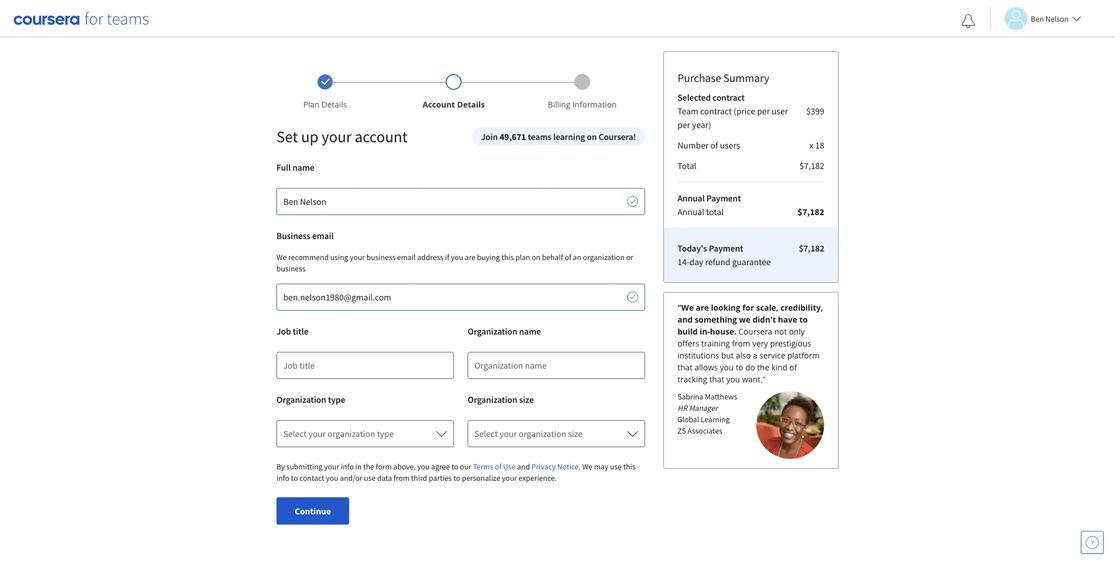 Task type: vqa. For each thing, say whether or not it's contained in the screenshot.
status
no



Task type: locate. For each thing, give the bounding box(es) containing it.
0 vertical spatial name
[[293, 162, 314, 173]]

1 vertical spatial this
[[623, 462, 636, 472]]

you inside . we may use this info to contact you and/or use data from third parties to personalize your experience.
[[326, 473, 338, 483]]

coursera!
[[599, 131, 636, 142]]

0 horizontal spatial select
[[283, 428, 307, 439]]

0 horizontal spatial this
[[502, 252, 514, 262]]

1 horizontal spatial details
[[457, 99, 485, 110]]

0 vertical spatial this
[[502, 252, 514, 262]]

1 horizontal spatial email
[[397, 252, 416, 262]]

business
[[367, 252, 396, 262], [277, 263, 306, 274]]

organization name
[[468, 325, 541, 337]]

0 horizontal spatial size
[[519, 394, 534, 405]]

annual total
[[678, 206, 724, 217]]

you up third
[[417, 462, 430, 472]]

payment up 14-day refund guarantee
[[709, 242, 743, 254]]

from down above,
[[394, 473, 410, 483]]

1 horizontal spatial info
[[341, 462, 354, 472]]

do
[[746, 362, 755, 373]]

organization left or
[[583, 252, 625, 262]]

on right learning
[[587, 131, 597, 142]]

1 vertical spatial business
[[277, 263, 306, 274]]

guarantee
[[732, 256, 771, 267]]

$7,182
[[800, 160, 825, 171], [798, 206, 825, 217], [799, 242, 825, 254]]

you left and/or on the left of the page
[[326, 473, 338, 483]]

annual up annual total
[[678, 192, 705, 204]]

account
[[355, 127, 408, 147]]

today's payment
[[678, 242, 743, 254]]

type up select your organization type
[[328, 394, 345, 405]]

using
[[330, 252, 348, 262]]

information
[[573, 99, 617, 110]]

business down recommend
[[277, 263, 306, 274]]

job title
[[277, 325, 309, 337]]

offers
[[678, 338, 699, 349]]

(price
[[734, 105, 755, 117]]

1 horizontal spatial from
[[732, 338, 750, 349]]

1 vertical spatial $7,182
[[798, 206, 825, 217]]

0 horizontal spatial we
[[277, 252, 287, 262]]

1 horizontal spatial name
[[519, 325, 541, 337]]

organization up select your organization size
[[468, 394, 517, 405]]

1 horizontal spatial this
[[623, 462, 636, 472]]

in
[[355, 462, 362, 472]]

your
[[322, 127, 352, 147], [350, 252, 365, 262], [309, 428, 326, 439], [500, 428, 517, 439], [324, 462, 339, 472], [502, 473, 517, 483]]

0 horizontal spatial use
[[364, 473, 376, 483]]

you for by submitting your info in the form above, you agree to our terms of use and privacy notice
[[417, 462, 430, 472]]

from inside the coursera not only offers training from very prestigious institutions but also a service         platform that allows you to do the kind of tracking that you want."
[[732, 338, 750, 349]]

1 horizontal spatial we
[[582, 462, 593, 472]]

this inside . we may use this info to contact you and/or use data from third parties to personalize your experience.
[[623, 462, 636, 472]]

select
[[283, 428, 307, 439], [475, 428, 498, 439]]

1 horizontal spatial type
[[377, 428, 394, 439]]

sabrina
[[678, 392, 704, 402]]

2 select from the left
[[475, 428, 498, 439]]

the
[[757, 362, 770, 373], [363, 462, 374, 472]]

.
[[579, 462, 581, 472]]

details right account
[[457, 99, 485, 110]]

of left an
[[565, 252, 572, 262]]

$7,182 for total
[[798, 206, 825, 217]]

name up organization name text field
[[519, 325, 541, 337]]

0 vertical spatial info
[[341, 462, 354, 472]]

today's
[[678, 242, 707, 254]]

49,671
[[500, 131, 526, 142]]

your up contact
[[324, 462, 339, 472]]

this left plan
[[502, 252, 514, 262]]

not
[[775, 326, 787, 337]]

join 49,671 teams learning on coursera!
[[481, 131, 636, 142]]

0 vertical spatial payment
[[707, 192, 741, 204]]

name right full
[[293, 162, 314, 173]]

of inside the coursera not only offers training from very prestigious institutions but also a service         platform that allows you to do the kind of tracking that you want."
[[790, 362, 797, 373]]

0 vertical spatial use
[[610, 462, 622, 472]]

Business email text field
[[277, 283, 627, 311]]

payment up "total"
[[707, 192, 741, 204]]

we right .
[[582, 462, 593, 472]]

organization
[[468, 325, 517, 337], [277, 394, 326, 405], [468, 394, 517, 405]]

select inside select your organization type popup button
[[283, 428, 307, 439]]

0 vertical spatial the
[[757, 362, 770, 373]]

kind
[[772, 362, 788, 373]]

0 horizontal spatial are
[[465, 252, 476, 262]]

full name
[[277, 162, 314, 173]]

1 vertical spatial name
[[519, 325, 541, 337]]

per left user
[[757, 105, 770, 117]]

1 vertical spatial we
[[582, 462, 593, 472]]

may
[[594, 462, 609, 472]]

1 annual from the top
[[678, 192, 705, 204]]

the right do
[[757, 362, 770, 373]]

you down but
[[720, 362, 734, 373]]

your down use
[[502, 473, 517, 483]]

0 horizontal spatial and
[[517, 462, 530, 472]]

use right may on the bottom right of the page
[[610, 462, 622, 472]]

third
[[411, 473, 427, 483]]

the right in
[[363, 462, 374, 472]]

only
[[789, 326, 805, 337]]

users
[[720, 139, 740, 151]]

type inside popup button
[[377, 428, 394, 439]]

1 vertical spatial and
[[517, 462, 530, 472]]

contract
[[713, 92, 745, 103], [700, 105, 732, 117]]

2 details from the left
[[457, 99, 485, 110]]

contract down purchase summary
[[713, 92, 745, 103]]

we inside we recommend using your business email address if you are buying this plan on behalf of an organization or business
[[277, 252, 287, 262]]

continue button
[[277, 497, 349, 525]]

associates
[[688, 426, 723, 436]]

are left buying
[[465, 252, 476, 262]]

size up select your organization size
[[519, 394, 534, 405]]

1 vertical spatial are
[[696, 302, 709, 313]]

on
[[587, 131, 597, 142], [532, 252, 541, 262]]

select your organization size
[[475, 428, 583, 439]]

1 vertical spatial on
[[532, 252, 541, 262]]

select up terms
[[475, 428, 498, 439]]

1 vertical spatial per
[[678, 119, 690, 130]]

1 vertical spatial email
[[397, 252, 416, 262]]

0 horizontal spatial on
[[532, 252, 541, 262]]

1 horizontal spatial size
[[568, 428, 583, 439]]

email left address at the top left of the page
[[397, 252, 416, 262]]

email
[[312, 230, 334, 241], [397, 252, 416, 262]]

type up form
[[377, 428, 394, 439]]

from up the "also"
[[732, 338, 750, 349]]

0 horizontal spatial the
[[363, 462, 374, 472]]

and right use
[[517, 462, 530, 472]]

1 vertical spatial annual
[[678, 206, 705, 217]]

nelson
[[1046, 13, 1069, 24]]

0 horizontal spatial type
[[328, 394, 345, 405]]

size
[[519, 394, 534, 405], [568, 428, 583, 439]]

select your organization size button
[[468, 420, 645, 447]]

on right plan
[[532, 252, 541, 262]]

0 horizontal spatial info
[[277, 473, 289, 483]]

we down business
[[277, 252, 287, 262]]

organization up privacy
[[519, 428, 566, 439]]

our
[[460, 462, 471, 472]]

0 horizontal spatial from
[[394, 473, 410, 483]]

0 horizontal spatial email
[[312, 230, 334, 241]]

are right "we
[[696, 302, 709, 313]]

1 horizontal spatial business
[[367, 252, 396, 262]]

set
[[277, 127, 298, 147]]

organization down business email text field
[[468, 325, 517, 337]]

type
[[328, 394, 345, 405], [377, 428, 394, 439]]

by submitting your info in the form above, you agree to our terms of use and privacy notice
[[277, 462, 579, 472]]

we recommend using your business email address if you are buying this plan on behalf of an organization or business
[[277, 252, 633, 274]]

your down "organization type"
[[309, 428, 326, 439]]

0 vertical spatial per
[[757, 105, 770, 117]]

prestigious
[[770, 338, 811, 349]]

"we are looking for scale, credibility, and something we didn't have to build in-house.
[[678, 302, 823, 337]]

0 horizontal spatial name
[[293, 162, 314, 173]]

2 horizontal spatial organization
[[583, 252, 625, 262]]

1 horizontal spatial that
[[710, 374, 724, 385]]

0 vertical spatial size
[[519, 394, 534, 405]]

1 vertical spatial payment
[[709, 242, 743, 254]]

0 vertical spatial are
[[465, 252, 476, 262]]

0 vertical spatial email
[[312, 230, 334, 241]]

contract down selected contract
[[700, 105, 732, 117]]

year)
[[692, 119, 711, 130]]

1 horizontal spatial and
[[678, 314, 693, 325]]

0 vertical spatial we
[[277, 252, 287, 262]]

0 vertical spatial that
[[678, 362, 693, 373]]

to down 'our'
[[454, 473, 460, 483]]

organization size
[[468, 394, 534, 405]]

organization for select your organization type
[[328, 428, 375, 439]]

you inside we recommend using your business email address if you are buying this plan on behalf of an organization or business
[[451, 252, 463, 262]]

1 horizontal spatial the
[[757, 362, 770, 373]]

0 vertical spatial type
[[328, 394, 345, 405]]

0 horizontal spatial organization
[[328, 428, 375, 439]]

your inside . we may use this info to contact you and/or use data from third parties to personalize your experience.
[[502, 473, 517, 483]]

help center image
[[1086, 535, 1099, 549]]

1 details from the left
[[322, 99, 347, 110]]

business email
[[277, 230, 334, 241]]

annual down annual payment
[[678, 206, 705, 217]]

and/or
[[340, 473, 362, 483]]

Job title text field
[[277, 352, 454, 379]]

your right using
[[350, 252, 365, 262]]

are inside "we are looking for scale, credibility, and something we didn't have to build in-house.
[[696, 302, 709, 313]]

1 vertical spatial type
[[377, 428, 394, 439]]

1 vertical spatial from
[[394, 473, 410, 483]]

organization for organization name
[[468, 325, 517, 337]]

1 horizontal spatial select
[[475, 428, 498, 439]]

behalf
[[542, 252, 563, 262]]

1 vertical spatial info
[[277, 473, 289, 483]]

but
[[721, 350, 734, 361]]

business right using
[[367, 252, 396, 262]]

select inside the select your organization size popup button
[[475, 428, 498, 439]]

0 vertical spatial annual
[[678, 192, 705, 204]]

organization up select your organization type
[[277, 394, 326, 405]]

1 horizontal spatial use
[[610, 462, 622, 472]]

1 vertical spatial use
[[364, 473, 376, 483]]

2 vertical spatial $7,182
[[799, 242, 825, 254]]

to down credibility,
[[800, 314, 808, 325]]

email inside we recommend using your business email address if you are buying this plan on behalf of an organization or business
[[397, 252, 416, 262]]

organization up in
[[328, 428, 375, 439]]

2 annual from the top
[[678, 206, 705, 217]]

1 horizontal spatial organization
[[519, 428, 566, 439]]

training
[[702, 338, 730, 349]]

this right may on the bottom right of the page
[[623, 462, 636, 472]]

and down "we
[[678, 314, 693, 325]]

$7,182 for payment
[[799, 242, 825, 254]]

use
[[503, 462, 516, 472]]

details for account details
[[457, 99, 485, 110]]

data
[[377, 473, 392, 483]]

of left use
[[495, 462, 502, 472]]

global
[[678, 414, 699, 425]]

to left do
[[736, 362, 744, 373]]

submitting
[[286, 462, 323, 472]]

info left in
[[341, 462, 354, 472]]

coursera image
[[14, 9, 149, 27]]

parties
[[429, 473, 452, 483]]

contract inside team contract (price per user per year)
[[700, 105, 732, 117]]

0 horizontal spatial details
[[322, 99, 347, 110]]

annual for annual payment
[[678, 192, 705, 204]]

details right plan
[[322, 99, 347, 110]]

size up .
[[568, 428, 583, 439]]

service
[[760, 350, 785, 361]]

we inside . we may use this info to contact you and/or use data from third parties to personalize your experience.
[[582, 462, 593, 472]]

annual for annual total
[[678, 206, 705, 217]]

1 vertical spatial size
[[568, 428, 583, 439]]

payment for today's payment
[[709, 242, 743, 254]]

select up the submitting
[[283, 428, 307, 439]]

1 horizontal spatial are
[[696, 302, 709, 313]]

email up recommend
[[312, 230, 334, 241]]

or
[[626, 252, 633, 262]]

your up use
[[500, 428, 517, 439]]

per down team at the right
[[678, 119, 690, 130]]

0 vertical spatial from
[[732, 338, 750, 349]]

0 vertical spatial on
[[587, 131, 597, 142]]

privacy
[[532, 462, 556, 472]]

0 vertical spatial contract
[[713, 92, 745, 103]]

number
[[678, 139, 709, 151]]

institutions
[[678, 350, 719, 361]]

1 vertical spatial contract
[[700, 105, 732, 117]]

of right kind at the bottom of page
[[790, 362, 797, 373]]

that down allows
[[710, 374, 724, 385]]

1 vertical spatial that
[[710, 374, 724, 385]]

use left data
[[364, 473, 376, 483]]

that up tracking
[[678, 362, 693, 373]]

are inside we recommend using your business email address if you are buying this plan on behalf of an organization or business
[[465, 252, 476, 262]]

you right if
[[451, 252, 463, 262]]

1 select from the left
[[283, 428, 307, 439]]

info down "by"
[[277, 473, 289, 483]]

to inside the coursera not only offers training from very prestigious institutions but also a service         platform that allows you to do the kind of tracking that you want."
[[736, 362, 744, 373]]

looking
[[711, 302, 741, 313]]

0 vertical spatial and
[[678, 314, 693, 325]]

if
[[445, 252, 449, 262]]

name for full name
[[293, 162, 314, 173]]

notice
[[557, 462, 579, 472]]

you
[[451, 252, 463, 262], [720, 362, 734, 373], [727, 374, 740, 385], [417, 462, 430, 472], [326, 473, 338, 483]]

annual
[[678, 192, 705, 204], [678, 206, 705, 217]]

learning
[[701, 414, 730, 425]]

contact
[[300, 473, 324, 483]]

total
[[678, 160, 697, 171]]

manager
[[689, 403, 718, 413]]



Task type: describe. For each thing, give the bounding box(es) containing it.
account
[[423, 99, 455, 110]]

0 horizontal spatial per
[[678, 119, 690, 130]]

size inside popup button
[[568, 428, 583, 439]]

up
[[301, 127, 319, 147]]

selected
[[678, 92, 711, 103]]

plan
[[516, 252, 530, 262]]

18
[[816, 139, 825, 151]]

user
[[772, 105, 788, 117]]

credibility,
[[781, 302, 823, 313]]

organization type
[[277, 394, 345, 405]]

on inside we recommend using your business email address if you are buying this plan on behalf of an organization or business
[[532, 252, 541, 262]]

0 horizontal spatial business
[[277, 263, 306, 274]]

you for we recommend using your business email address if you are buying this plan on behalf of an organization or business
[[451, 252, 463, 262]]

from inside . we may use this info to contact you and/or use data from third parties to personalize your experience.
[[394, 473, 410, 483]]

$399
[[806, 105, 825, 117]]

zs
[[678, 426, 686, 436]]

of inside we recommend using your business email address if you are buying this plan on behalf of an organization or business
[[565, 252, 572, 262]]

title
[[293, 325, 309, 337]]

to inside "we are looking for scale, credibility, and something we didn't have to build in-house.
[[800, 314, 808, 325]]

above,
[[393, 462, 416, 472]]

show notifications image
[[962, 14, 975, 28]]

day
[[690, 256, 704, 267]]

terms of use link
[[473, 462, 516, 472]]

sabrina matthews hr manager global learning zs associates
[[678, 392, 737, 436]]

1 horizontal spatial per
[[757, 105, 770, 117]]

payment for annual payment
[[707, 192, 741, 204]]

14-day refund guarantee
[[678, 256, 771, 267]]

info inside . we may use this info to contact you and/or use data from third parties to personalize your experience.
[[277, 473, 289, 483]]

full
[[277, 162, 291, 173]]

organization for organization type
[[277, 394, 326, 405]]

Full name text field
[[277, 188, 627, 215]]

set up your account
[[277, 127, 408, 147]]

join
[[481, 131, 498, 142]]

didn't
[[753, 314, 776, 325]]

we
[[739, 314, 751, 325]]

you for . we may use this info to contact you and/or use data from third parties to personalize your experience.
[[326, 473, 338, 483]]

hr
[[678, 403, 687, 413]]

number of users
[[678, 139, 740, 151]]

teams
[[528, 131, 552, 142]]

personalize
[[462, 473, 500, 483]]

sabrina matthews image
[[756, 391, 825, 459]]

the inside the coursera not only offers training from very prestigious institutions but also a service         platform that allows you to do the kind of tracking that you want."
[[757, 362, 770, 373]]

tracking
[[678, 374, 707, 385]]

matthews
[[705, 392, 737, 402]]

buying
[[477, 252, 500, 262]]

agree
[[431, 462, 450, 472]]

team
[[678, 105, 699, 117]]

platform
[[788, 350, 820, 361]]

recommend
[[288, 252, 329, 262]]

select for select your organization size
[[475, 428, 498, 439]]

coursera
[[739, 326, 773, 337]]

also
[[736, 350, 751, 361]]

0 vertical spatial business
[[367, 252, 396, 262]]

team contract (price per user per year)
[[678, 105, 788, 130]]

0 vertical spatial $7,182
[[800, 160, 825, 171]]

organization for select your organization size
[[519, 428, 566, 439]]

this inside we recommend using your business email address if you are buying this plan on behalf of an organization or business
[[502, 252, 514, 262]]

to down the submitting
[[291, 473, 298, 483]]

ben
[[1031, 13, 1044, 24]]

select your organization type
[[283, 428, 394, 439]]

coursera not only offers training from very prestigious institutions but also a service         platform that allows you to do the kind of tracking that you want."
[[678, 326, 820, 385]]

refund
[[705, 256, 731, 267]]

1 horizontal spatial on
[[587, 131, 597, 142]]

ben nelson
[[1031, 13, 1069, 24]]

name for organization name
[[519, 325, 541, 337]]

very
[[753, 338, 768, 349]]

business
[[277, 230, 310, 241]]

you left want."
[[727, 374, 740, 385]]

scale,
[[756, 302, 779, 313]]

purchase summary
[[678, 71, 770, 85]]

contract for team
[[700, 105, 732, 117]]

want."
[[742, 374, 766, 385]]

your inside we recommend using your business email address if you are buying this plan on behalf of an organization or business
[[350, 252, 365, 262]]

solid check image
[[317, 74, 333, 90]]

experience.
[[519, 473, 557, 483]]

organization for organization size
[[468, 394, 517, 405]]

Organization name text field
[[468, 352, 645, 379]]

your right the up at top left
[[322, 127, 352, 147]]

select for select your organization type
[[283, 428, 307, 439]]

in-
[[700, 326, 710, 337]]

house.
[[710, 326, 737, 337]]

have
[[778, 314, 798, 325]]

and inside "we are looking for scale, credibility, and something we didn't have to build in-house.
[[678, 314, 693, 325]]

plan
[[303, 99, 320, 110]]

details for plan details
[[322, 99, 347, 110]]

form
[[376, 462, 392, 472]]

something
[[695, 314, 737, 325]]

address
[[417, 252, 444, 262]]

privacy notice link
[[532, 462, 579, 472]]

14-
[[678, 256, 690, 267]]

0 horizontal spatial that
[[678, 362, 693, 373]]

of left users
[[711, 139, 718, 151]]

total
[[706, 206, 724, 217]]

organization inside we recommend using your business email address if you are buying this plan on behalf of an organization or business
[[583, 252, 625, 262]]

purchase
[[678, 71, 721, 85]]

summary
[[724, 71, 770, 85]]

1 vertical spatial the
[[363, 462, 374, 472]]

contract for selected
[[713, 92, 745, 103]]

for
[[743, 302, 754, 313]]

ben nelson button
[[990, 7, 1081, 30]]

select your organization type button
[[277, 420, 454, 447]]

terms
[[473, 462, 493, 472]]

annual payment
[[678, 192, 741, 204]]

continue
[[295, 505, 331, 517]]

a
[[753, 350, 758, 361]]

to left 'our'
[[451, 462, 458, 472]]



